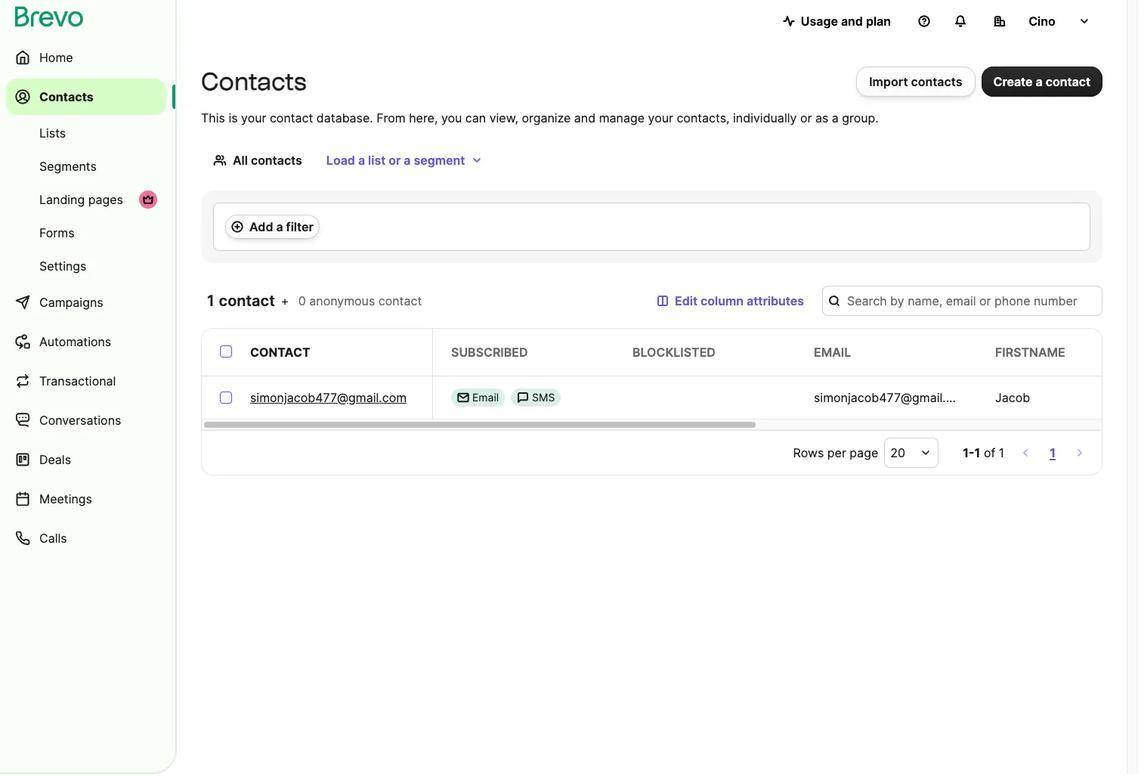 Task type: vqa. For each thing, say whether or not it's contained in the screenshot.
Cycle
no



Task type: locate. For each thing, give the bounding box(es) containing it.
contact up all contacts
[[270, 110, 313, 126]]

database.
[[317, 110, 373, 126]]

your right is
[[241, 110, 267, 126]]

usage
[[801, 14, 839, 29]]

add a filter button
[[225, 215, 320, 239]]

1 inside button
[[1050, 445, 1056, 461]]

can
[[466, 110, 486, 126]]

simonjacob477@gmail.com
[[250, 390, 407, 405], [814, 390, 971, 405]]

plan
[[866, 14, 892, 29]]

contacts,
[[677, 110, 730, 126]]

a inside "button"
[[1036, 74, 1043, 89]]

1 vertical spatial contacts
[[251, 153, 302, 168]]

a for create a contact
[[1036, 74, 1043, 89]]

Search by name, email or phone number search field
[[823, 286, 1103, 316]]

left___rvooi image
[[142, 194, 154, 206]]

conversations link
[[6, 402, 166, 439]]

left___c25ys image
[[457, 392, 470, 404]]

1 contact + 0 anonymous contact
[[207, 292, 422, 310]]

or right list
[[389, 153, 401, 168]]

and
[[842, 14, 864, 29], [575, 110, 596, 126]]

simonjacob477@gmail.com up 20
[[814, 390, 971, 405]]

cino
[[1029, 14, 1056, 29]]

contact
[[1046, 74, 1091, 89], [270, 110, 313, 126], [219, 292, 275, 310], [379, 293, 422, 309]]

contacts
[[912, 74, 963, 89], [251, 153, 302, 168]]

0 horizontal spatial your
[[241, 110, 267, 126]]

contacts right "all"
[[251, 153, 302, 168]]

1 horizontal spatial contacts
[[912, 74, 963, 89]]

add a filter
[[250, 219, 314, 234]]

usage and plan
[[801, 14, 892, 29]]

a right create
[[1036, 74, 1043, 89]]

all contacts
[[233, 153, 302, 168]]

a right as
[[832, 110, 839, 126]]

a
[[1036, 74, 1043, 89], [832, 110, 839, 126], [358, 153, 365, 168], [404, 153, 411, 168], [276, 219, 283, 234]]

home link
[[6, 39, 166, 76]]

import
[[870, 74, 909, 89]]

1-1 of 1
[[964, 445, 1005, 461]]

a for add a filter
[[276, 219, 283, 234]]

all
[[233, 153, 248, 168]]

a right list
[[404, 153, 411, 168]]

0 horizontal spatial contacts
[[39, 89, 94, 104]]

add
[[250, 219, 273, 234]]

or left as
[[801, 110, 812, 126]]

contacts up is
[[201, 67, 307, 96]]

contact inside 1 contact + 0 anonymous contact
[[379, 293, 422, 309]]

contacts right "import"
[[912, 74, 963, 89]]

a for load a list or a segment
[[358, 153, 365, 168]]

load
[[327, 153, 355, 168]]

and left manage at the top
[[575, 110, 596, 126]]

1 horizontal spatial your
[[648, 110, 674, 126]]

create
[[994, 74, 1033, 89]]

1 horizontal spatial simonjacob477@gmail.com
[[814, 390, 971, 405]]

your right manage at the top
[[648, 110, 674, 126]]

landing pages link
[[6, 185, 166, 215]]

simonjacob477@gmail.com down contact
[[250, 390, 407, 405]]

+
[[281, 293, 289, 309]]

sms
[[532, 391, 555, 404]]

meetings link
[[6, 481, 166, 517]]

or inside button
[[389, 153, 401, 168]]

1 horizontal spatial or
[[801, 110, 812, 126]]

simonjacob477@gmail.com link
[[250, 389, 407, 407]]

contacts
[[201, 67, 307, 96], [39, 89, 94, 104]]

1
[[207, 292, 215, 310], [975, 445, 981, 461], [999, 445, 1005, 461], [1050, 445, 1056, 461]]

forms
[[39, 225, 75, 240]]

contacts up lists
[[39, 89, 94, 104]]

settings
[[39, 259, 87, 274]]

a right add
[[276, 219, 283, 234]]

0 horizontal spatial contacts
[[251, 153, 302, 168]]

contacts for import contacts
[[912, 74, 963, 89]]

filter
[[286, 219, 314, 234]]

contact right create
[[1046, 74, 1091, 89]]

contact left the +
[[219, 292, 275, 310]]

0 vertical spatial and
[[842, 14, 864, 29]]

transactional
[[39, 374, 116, 389]]

create a contact button
[[982, 67, 1103, 97]]

per
[[828, 445, 847, 461]]

0 horizontal spatial or
[[389, 153, 401, 168]]

forms link
[[6, 218, 166, 248]]

a left list
[[358, 153, 365, 168]]

usage and plan button
[[771, 6, 904, 36]]

1 vertical spatial or
[[389, 153, 401, 168]]

contacts link
[[6, 79, 166, 115]]

transactional link
[[6, 363, 166, 399]]

and left plan
[[842, 14, 864, 29]]

0 vertical spatial contacts
[[912, 74, 963, 89]]

jacob
[[996, 390, 1031, 405]]

and inside button
[[842, 14, 864, 29]]

pages
[[88, 192, 123, 207]]

campaigns
[[39, 295, 103, 310]]

contact right anonymous
[[379, 293, 422, 309]]

email
[[814, 345, 852, 360]]

attributes
[[747, 293, 805, 309]]

import contacts button
[[857, 67, 976, 97]]

column
[[701, 293, 744, 309]]

contacts inside import contacts button
[[912, 74, 963, 89]]

segment
[[414, 153, 465, 168]]

from
[[377, 110, 406, 126]]

email
[[473, 391, 499, 404]]

1 horizontal spatial and
[[842, 14, 864, 29]]

0 horizontal spatial and
[[575, 110, 596, 126]]

contacts for all contacts
[[251, 153, 302, 168]]

0 horizontal spatial simonjacob477@gmail.com
[[250, 390, 407, 405]]



Task type: describe. For each thing, give the bounding box(es) containing it.
settings link
[[6, 251, 166, 281]]

cino button
[[982, 6, 1103, 36]]

anonymous
[[309, 293, 375, 309]]

you
[[442, 110, 462, 126]]

group.
[[843, 110, 879, 126]]

left___c25ys image
[[517, 392, 529, 404]]

meetings
[[39, 492, 92, 507]]

calls
[[39, 531, 67, 546]]

1-
[[964, 445, 975, 461]]

firstname
[[996, 345, 1066, 360]]

load a list or a segment
[[327, 153, 465, 168]]

load a list or a segment button
[[314, 145, 496, 175]]

contact
[[250, 345, 311, 360]]

import contacts
[[870, 74, 963, 89]]

lists
[[39, 126, 66, 141]]

automations
[[39, 334, 111, 349]]

as
[[816, 110, 829, 126]]

this
[[201, 110, 225, 126]]

manage
[[599, 110, 645, 126]]

2 simonjacob477@gmail.com from the left
[[814, 390, 971, 405]]

segments
[[39, 159, 97, 174]]

1 button
[[1047, 442, 1059, 464]]

1 vertical spatial and
[[575, 110, 596, 126]]

edit column attributes
[[675, 293, 805, 309]]

landing pages
[[39, 192, 123, 207]]

1 simonjacob477@gmail.com from the left
[[250, 390, 407, 405]]

organize
[[522, 110, 571, 126]]

deals
[[39, 452, 71, 467]]

deals link
[[6, 442, 166, 478]]

segments link
[[6, 151, 166, 181]]

blocklisted
[[633, 345, 716, 360]]

is
[[229, 110, 238, 126]]

0 vertical spatial or
[[801, 110, 812, 126]]

individually
[[734, 110, 797, 126]]

rows per page
[[794, 445, 879, 461]]

1 your from the left
[[241, 110, 267, 126]]

subscribed
[[451, 345, 528, 360]]

home
[[39, 50, 73, 65]]

contact inside "button"
[[1046, 74, 1091, 89]]

conversations
[[39, 413, 121, 428]]

20 button
[[885, 438, 939, 468]]

20
[[891, 445, 906, 461]]

2 your from the left
[[648, 110, 674, 126]]

edit
[[675, 293, 698, 309]]

calls link
[[6, 520, 166, 557]]

this is your contact database. from here, you can view, organize and manage your contacts, individually or as a group.
[[201, 110, 879, 126]]

1 horizontal spatial contacts
[[201, 67, 307, 96]]

lists link
[[6, 118, 166, 148]]

rows
[[794, 445, 825, 461]]

0
[[299, 293, 306, 309]]

view,
[[490, 110, 519, 126]]

page
[[850, 445, 879, 461]]

campaigns link
[[6, 284, 166, 321]]

list
[[368, 153, 386, 168]]

edit column attributes button
[[645, 286, 817, 316]]

automations link
[[6, 324, 166, 360]]

create a contact
[[994, 74, 1091, 89]]

of
[[984, 445, 996, 461]]

landing
[[39, 192, 85, 207]]

here,
[[409, 110, 438, 126]]



